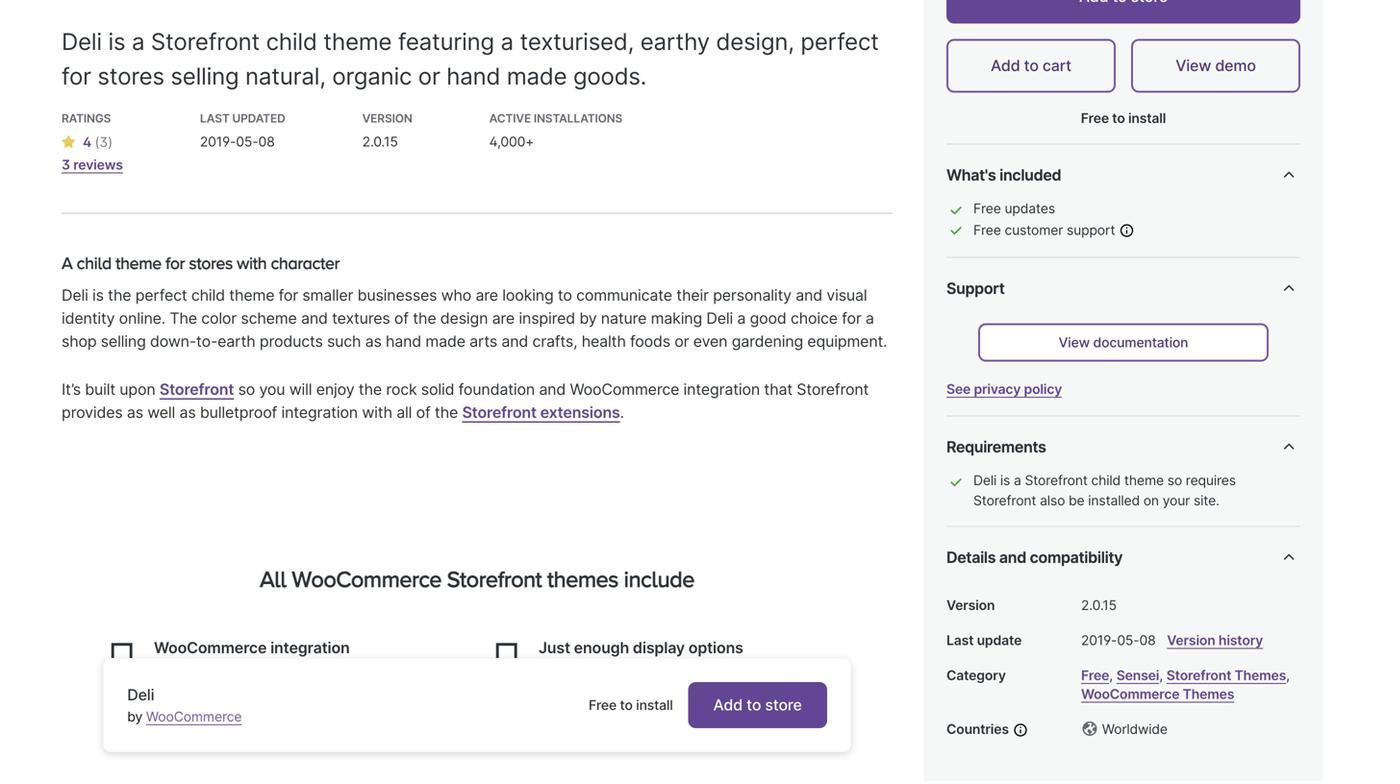 Task type: vqa. For each thing, say whether or not it's contained in the screenshot.


Task type: describe. For each thing, give the bounding box(es) containing it.
themes
[[547, 567, 618, 592]]

options
[[688, 639, 743, 658]]

crafts,
[[532, 333, 578, 351]]

such
[[327, 333, 361, 351]]

scheme
[[241, 309, 297, 328]]

child for for
[[191, 286, 225, 305]]

woocommerce themes link
[[1081, 687, 1234, 703]]

add to cart
[[991, 56, 1071, 75]]

be
[[1069, 493, 1085, 509]]

identity
[[62, 309, 115, 328]]

provides
[[62, 404, 123, 422]]

built
[[85, 381, 115, 399]]

installed
[[1088, 493, 1140, 509]]

storefront left also
[[973, 493, 1036, 509]]

deli is a storefront child theme so requires storefront also be installed on your site.
[[973, 473, 1236, 509]]

by inside deli by woocommerce
[[127, 709, 142, 726]]

cart
[[1043, 56, 1071, 75]]

the inside just enough display options change the look and feel of your store in a few clicks and see your tweaks in real- time.
[[598, 662, 621, 681]]

storefront extensions .
[[462, 404, 624, 422]]

is for deli is a storefront child theme so requires storefront also be installed on your site.
[[1000, 473, 1010, 489]]

color
[[201, 309, 237, 328]]

deli up even
[[706, 309, 733, 328]]

0 horizontal spatial 3
[[62, 157, 70, 173]]

3 , from the left
[[1286, 668, 1290, 684]]

documentation
[[1093, 335, 1188, 351]]

organic
[[332, 62, 412, 90]]

extensions
[[540, 404, 620, 422]]

.
[[620, 404, 624, 422]]

natural,
[[245, 62, 326, 90]]

2 vertical spatial your
[[674, 686, 705, 704]]

a child
[[62, 254, 112, 273]]

you
[[259, 381, 285, 399]]

for up the
[[165, 254, 185, 273]]

well
[[147, 404, 175, 422]]

for up equipment.
[[842, 309, 861, 328]]

version history
[[1167, 633, 1263, 649]]

1 horizontal spatial your
[[739, 662, 771, 681]]

your inside 'deli is a storefront child theme so requires storefront also be installed on your site.'
[[1163, 493, 1190, 509]]

free down what's
[[973, 201, 1001, 217]]

the up online.
[[108, 286, 131, 305]]

will
[[289, 381, 312, 399]]

goods.
[[573, 62, 647, 90]]

bulletproof
[[200, 404, 277, 422]]

05- inside last updated 2019-05-08
[[236, 134, 258, 150]]

woocommerce inside deli by woocommerce
[[146, 709, 242, 726]]

just
[[539, 639, 570, 658]]

installations
[[534, 112, 623, 126]]

made inside deli is the perfect child theme for smaller businesses who are looking to communicate their personality and visual identity online. the color scheme and textures of the design are inspired by nature making deli a good choice for a shop selling down-to-earth products such as hand made arts and crafts, health foods or even gardening equipment.
[[426, 333, 465, 351]]

design
[[440, 309, 488, 328]]

extensions.
[[154, 709, 235, 727]]

support
[[1067, 222, 1115, 239]]

view demo
[[1176, 56, 1256, 75]]

made inside deli is a storefront child theme featuring a texturised, earthy design, perfect for stores selling natural, organic or hand made goods.
[[507, 62, 567, 90]]

last for last update
[[946, 633, 974, 649]]

1 horizontal spatial 3
[[99, 134, 108, 151]]

clicks
[[569, 686, 609, 704]]

all
[[260, 567, 286, 592]]

store inside the add to store link
[[765, 696, 802, 715]]

the down the solid
[[435, 404, 458, 422]]

and right arts
[[501, 333, 528, 351]]

stores inside deli is a storefront child theme featuring a texturised, earthy design, perfect for stores selling natural, organic or hand made goods.
[[98, 62, 164, 90]]

chevron up image for requirements
[[1277, 436, 1300, 459]]

tweaks
[[709, 686, 760, 704]]

0 vertical spatial in
[[815, 662, 828, 681]]

perfect inside deli is a storefront child theme featuring a texturised, earthy design, perfect for stores selling natural, organic or hand made goods.
[[801, 27, 879, 56]]

core
[[154, 686, 185, 704]]

selling inside deli is the perfect child theme for smaller businesses who are looking to communicate their personality and visual identity online. the color scheme and textures of the design are inspired by nature making deli a good choice for a shop selling down-to-earth products such as hand made arts and crafts, health foods or even gardening equipment.
[[101, 333, 146, 351]]

4,000+
[[489, 134, 534, 150]]

storefront left the themes
[[447, 567, 542, 592]]

to inside deli is the perfect child theme for smaller businesses who are looking to communicate their personality and visual identity online. the color scheme and textures of the design are inspired by nature making deli a good choice for a shop selling down-to-earth products such as hand made arts and crafts, health foods or even gardening equipment.
[[558, 286, 572, 305]]

featuring
[[398, 27, 494, 56]]

view documentation
[[1059, 335, 1188, 351]]

customer
[[1005, 222, 1063, 239]]

see
[[644, 686, 669, 704]]

several
[[220, 686, 271, 704]]

2019-05-08
[[1081, 633, 1156, 649]]

foods
[[630, 333, 670, 351]]

demo
[[1215, 56, 1256, 75]]

so inside so you will enjoy the rock solid foundation and woocommerce integration that storefront provides as well as bulletproof integration with all of the
[[238, 381, 255, 399]]

it's
[[62, 381, 81, 399]]

deli for deli is the perfect child theme for smaller businesses who are looking to communicate their personality and visual identity online. the color scheme and textures of the design are inspired by nature making deli a good choice for a shop selling down-to-earth products such as hand made arts and crafts, health foods or even gardening equipment.
[[62, 286, 88, 305]]

add to store link
[[688, 683, 827, 729]]

looking
[[502, 286, 554, 305]]

free down add to cart link
[[1081, 110, 1109, 127]]

look
[[626, 662, 655, 681]]

theme for texturised,
[[323, 27, 392, 56]]

that
[[764, 381, 793, 399]]

storefront link
[[160, 381, 234, 399]]

0 horizontal spatial free to install
[[589, 698, 673, 714]]

display
[[633, 639, 685, 658]]

hand inside deli is the perfect child theme for smaller businesses who are looking to communicate their personality and visual identity online. the color scheme and textures of the design are inspired by nature making deli a good choice for a shop selling down-to-earth products such as hand made arts and crafts, health foods or even gardening equipment.
[[386, 333, 421, 351]]

of inside deli is the perfect child theme for smaller businesses who are looking to communicate their personality and visual identity online. the color scheme and textures of the design are inspired by nature making deli a good choice for a shop selling down-to-earth products such as hand made arts and crafts, health foods or even gardening equipment.
[[394, 309, 409, 328]]

of inside just enough display options change the look and feel of your store in a few clicks and see your tweaks in real- time.
[[721, 662, 735, 681]]

and right details on the right
[[999, 549, 1026, 568]]

or inside deli is a storefront child theme featuring a texturised, earthy design, perfect for stores selling natural, organic or hand made goods.
[[418, 62, 440, 90]]

view for view demo
[[1176, 56, 1211, 75]]

)
[[108, 134, 113, 151]]

child for so
[[1091, 473, 1121, 489]]

chevron up image for what's included
[[1277, 164, 1300, 187]]

view for view documentation
[[1059, 335, 1090, 351]]

add for add to cart
[[991, 56, 1020, 75]]

add for add to store
[[713, 696, 743, 715]]

foundation
[[459, 381, 535, 399]]

1 horizontal spatial 2.0.15
[[1081, 598, 1117, 614]]

details and compatibility
[[946, 549, 1123, 568]]

deli for deli is a storefront child theme so requires storefront also be installed on your site.
[[973, 473, 997, 489]]

what's included
[[946, 166, 1061, 185]]

with for integration
[[316, 662, 347, 681]]

deli inside deli by woocommerce
[[127, 686, 154, 705]]

personality
[[713, 286, 792, 305]]

(
[[95, 134, 99, 151]]

it's built upon storefront
[[62, 381, 234, 399]]

shop
[[62, 333, 97, 351]]

woocommerce inside free , sensei , storefront themes , woocommerce themes
[[1081, 687, 1180, 703]]

communicate
[[576, 286, 672, 305]]

the down businesses
[[413, 309, 436, 328]]

texturised,
[[520, 27, 634, 56]]

woocommerce integration bulletproof integration with woocommerce core and several woocommerce extensions.
[[154, 639, 460, 727]]

their
[[676, 286, 709, 305]]

just enough display options change the look and feel of your store in a few clicks and see your tweaks in real- time.
[[539, 639, 840, 727]]

1 horizontal spatial as
[[179, 404, 196, 422]]

last for last updated 2019-05-08
[[200, 112, 230, 126]]

0 vertical spatial install
[[1128, 110, 1166, 127]]

few
[[539, 686, 565, 704]]

3 reviews link
[[62, 155, 123, 175]]

theme right a child
[[116, 254, 161, 273]]

and inside so you will enjoy the rock solid foundation and woocommerce integration that storefront provides as well as bulletproof integration with all of the
[[539, 381, 566, 399]]

storefront themes link
[[1166, 668, 1286, 684]]

by inside deli is the perfect child theme for smaller businesses who are looking to communicate their personality and visual identity online. the color scheme and textures of the design are inspired by nature making deli a good choice for a shop selling down-to-earth products such as hand made arts and crafts, health foods or even gardening equipment.
[[579, 309, 597, 328]]

woocommerce link
[[146, 709, 242, 726]]

who
[[441, 286, 471, 305]]

inspired
[[519, 309, 575, 328]]

policy
[[1024, 382, 1062, 398]]

and down the "display" on the left bottom of page
[[659, 662, 686, 681]]

site.
[[1194, 493, 1219, 509]]

0 vertical spatial are
[[476, 286, 498, 305]]

0 horizontal spatial as
[[127, 404, 143, 422]]

view demo button
[[1131, 39, 1300, 93]]

design,
[[716, 27, 794, 56]]

1 vertical spatial stores
[[189, 254, 233, 273]]



Task type: locate. For each thing, give the bounding box(es) containing it.
theme inside 'deli is a storefront child theme so requires storefront also be installed on your site.'
[[1124, 473, 1164, 489]]

08 down updated
[[258, 134, 275, 150]]

theme for businesses
[[229, 286, 274, 305]]

by up health
[[579, 309, 597, 328]]

so you will enjoy the rock solid foundation and woocommerce integration that storefront provides as well as bulletproof integration with all of the
[[62, 381, 869, 422]]

0 vertical spatial 3
[[99, 134, 108, 151]]

install down view demo 'button'
[[1128, 110, 1166, 127]]

4
[[83, 134, 92, 151]]

2 horizontal spatial is
[[1000, 473, 1010, 489]]

1 vertical spatial by
[[127, 709, 142, 726]]

storefront inside free , sensei , storefront themes , woocommerce themes
[[1166, 668, 1231, 684]]

storefront down equipment.
[[797, 381, 869, 399]]

version up last update
[[946, 598, 995, 614]]

earth
[[218, 333, 255, 351]]

version for version history
[[1167, 633, 1215, 649]]

theme up scheme
[[229, 286, 274, 305]]

by
[[579, 309, 597, 328], [127, 709, 142, 726]]

solid
[[421, 381, 454, 399]]

for up ratings
[[62, 62, 91, 90]]

1 vertical spatial is
[[92, 286, 104, 305]]

deli up identity
[[62, 286, 88, 305]]

free link
[[1081, 668, 1109, 684]]

as down textures
[[365, 333, 382, 351]]

storefront down version history link
[[1166, 668, 1231, 684]]

3 reviews
[[62, 157, 123, 173]]

see
[[946, 382, 971, 398]]

0 horizontal spatial made
[[426, 333, 465, 351]]

0 horizontal spatial or
[[418, 62, 440, 90]]

character
[[271, 254, 340, 273]]

of inside so you will enjoy the rock solid foundation and woocommerce integration that storefront provides as well as bulletproof integration with all of the
[[416, 404, 431, 422]]

2 horizontal spatial ,
[[1286, 668, 1290, 684]]

nature
[[601, 309, 647, 328]]

time.
[[539, 709, 574, 727]]

rock
[[386, 381, 417, 399]]

1 horizontal spatial selling
[[171, 62, 239, 90]]

is inside deli is a storefront child theme featuring a texturised, earthy design, perfect for stores selling natural, organic or hand made goods.
[[108, 27, 125, 56]]

1 horizontal spatial child
[[266, 27, 317, 56]]

or inside deli is the perfect child theme for smaller businesses who are looking to communicate their personality and visual identity online. the color scheme and textures of the design are inspired by nature making deli a good choice for a shop selling down-to-earth products such as hand made arts and crafts, health foods or even gardening equipment.
[[675, 333, 689, 351]]

smaller
[[302, 286, 353, 305]]

1 horizontal spatial view
[[1176, 56, 1211, 75]]

1 chevron up image from the top
[[1277, 436, 1300, 459]]

free to install
[[1081, 110, 1166, 127], [589, 698, 673, 714]]

1 , from the left
[[1109, 668, 1113, 684]]

free inside free , sensei , storefront themes , woocommerce themes
[[1081, 668, 1109, 684]]

child for featuring
[[266, 27, 317, 56]]

1 horizontal spatial hand
[[447, 62, 500, 90]]

1 vertical spatial chevron up image
[[1277, 278, 1300, 301]]

updates
[[1005, 201, 1055, 217]]

2 vertical spatial of
[[721, 662, 735, 681]]

theme inside deli is a storefront child theme featuring a texturised, earthy design, perfect for stores selling natural, organic or hand made goods.
[[323, 27, 392, 56]]

add down feel
[[713, 696, 743, 715]]

hand down businesses
[[386, 333, 421, 351]]

0 vertical spatial 08
[[258, 134, 275, 150]]

1 vertical spatial of
[[416, 404, 431, 422]]

0 vertical spatial last
[[200, 112, 230, 126]]

are right who
[[476, 286, 498, 305]]

arts
[[470, 333, 497, 351]]

so inside 'deli is a storefront child theme so requires storefront also be installed on your site.'
[[1167, 473, 1182, 489]]

last inside last updated 2019-05-08
[[200, 112, 230, 126]]

0 vertical spatial store
[[775, 662, 811, 681]]

2 horizontal spatial your
[[1163, 493, 1190, 509]]

free right time.
[[589, 698, 617, 714]]

selling
[[171, 62, 239, 90], [101, 333, 146, 351]]

upon
[[120, 381, 155, 399]]

1 vertical spatial child
[[191, 286, 225, 305]]

a inside 'deli is a storefront child theme so requires storefront also be installed on your site.'
[[1014, 473, 1021, 489]]

store up real-
[[775, 662, 811, 681]]

free down 2019-05-08
[[1081, 668, 1109, 684]]

1 vertical spatial last
[[946, 633, 974, 649]]

store right tweaks
[[765, 696, 802, 715]]

1 vertical spatial with
[[362, 404, 392, 422]]

a inside just enough display options change the look and feel of your store in a few clicks and see your tweaks in real- time.
[[832, 662, 840, 681]]

integration down enjoy in the left of the page
[[281, 404, 358, 422]]

1 horizontal spatial add
[[991, 56, 1020, 75]]

0 vertical spatial child
[[266, 27, 317, 56]]

made down "design"
[[426, 333, 465, 351]]

1 vertical spatial so
[[1167, 473, 1182, 489]]

version down the organic
[[362, 112, 412, 126]]

1 vertical spatial chevron up image
[[1277, 547, 1300, 570]]

is up ratings
[[108, 27, 125, 56]]

2 horizontal spatial of
[[721, 662, 735, 681]]

is inside 'deli is a storefront child theme so requires storefront also be installed on your site.'
[[1000, 473, 1010, 489]]

integration up several
[[236, 662, 312, 681]]

0 vertical spatial your
[[1163, 493, 1190, 509]]

theme
[[323, 27, 392, 56], [116, 254, 161, 273], [229, 286, 274, 305], [1124, 473, 1164, 489]]

and down smaller
[[301, 309, 328, 328]]

2.0.15 down the organic
[[362, 134, 398, 150]]

deli inside 'deli is a storefront child theme so requires storefront also be installed on your site.'
[[973, 473, 997, 489]]

textures
[[332, 309, 390, 328]]

themes down history
[[1235, 668, 1286, 684]]

add
[[991, 56, 1020, 75], [713, 696, 743, 715]]

free down free updates
[[973, 222, 1001, 239]]

perfect up online.
[[135, 286, 187, 305]]

1 horizontal spatial install
[[1128, 110, 1166, 127]]

0 vertical spatial with
[[237, 254, 267, 273]]

include
[[624, 567, 695, 592]]

last left updated
[[200, 112, 230, 126]]

made
[[507, 62, 567, 90], [426, 333, 465, 351]]

version for version 2.0.15
[[362, 112, 412, 126]]

extra information image
[[1119, 223, 1134, 238]]

deli is a storefront child theme featuring a texturised, earthy design, perfect for stores selling natural, organic or hand made goods.
[[62, 27, 879, 90]]

with inside so you will enjoy the rock solid foundation and woocommerce integration that storefront provides as well as bulletproof integration with all of the
[[362, 404, 392, 422]]

category
[[946, 668, 1006, 684]]

1 vertical spatial your
[[739, 662, 771, 681]]

0 horizontal spatial last
[[200, 112, 230, 126]]

products
[[260, 333, 323, 351]]

2 horizontal spatial as
[[365, 333, 382, 351]]

and up the woocommerce link
[[190, 686, 216, 704]]

2 vertical spatial version
[[1167, 633, 1215, 649]]

of up tweaks
[[721, 662, 735, 681]]

1 vertical spatial selling
[[101, 333, 146, 351]]

or down the making
[[675, 333, 689, 351]]

hand down featuring
[[447, 62, 500, 90]]

1 horizontal spatial of
[[416, 404, 431, 422]]

in up the add to store link
[[815, 662, 828, 681]]

view left demo
[[1176, 56, 1211, 75]]

made up active
[[507, 62, 567, 90]]

for up scheme
[[279, 286, 298, 305]]

enjoy
[[316, 381, 354, 399]]

of down businesses
[[394, 309, 409, 328]]

woocommerce
[[570, 381, 679, 399], [292, 567, 441, 592], [154, 639, 267, 658], [351, 662, 460, 681], [275, 686, 385, 704], [1081, 687, 1180, 703], [146, 709, 242, 726]]

0 horizontal spatial hand
[[386, 333, 421, 351]]

and
[[796, 286, 822, 305], [301, 309, 328, 328], [501, 333, 528, 351], [539, 381, 566, 399], [999, 549, 1026, 568], [659, 662, 686, 681], [190, 686, 216, 704], [613, 686, 640, 704]]

updated
[[232, 112, 285, 126]]

deli for deli is a storefront child theme featuring a texturised, earthy design, perfect for stores selling natural, organic or hand made goods.
[[62, 27, 102, 56]]

1 vertical spatial add
[[713, 696, 743, 715]]

08 inside last updated 2019-05-08
[[258, 134, 275, 150]]

is up identity
[[92, 286, 104, 305]]

countries
[[946, 722, 1009, 738]]

is down requirements
[[1000, 473, 1010, 489]]

storefront inside so you will enjoy the rock solid foundation and woocommerce integration that storefront provides as well as bulletproof integration with all of the
[[797, 381, 869, 399]]

2019- inside last updated 2019-05-08
[[200, 134, 236, 150]]

deli by woocommerce
[[127, 686, 242, 726]]

so up bulletproof
[[238, 381, 255, 399]]

as down upon
[[127, 404, 143, 422]]

details
[[946, 549, 996, 568]]

chevron up image for support
[[1277, 278, 1300, 301]]

with inside woocommerce integration bulletproof integration with woocommerce core and several woocommerce extensions.
[[316, 662, 347, 681]]

the left rock
[[359, 381, 382, 399]]

0 horizontal spatial in
[[764, 686, 776, 704]]

0 horizontal spatial child
[[191, 286, 225, 305]]

is inside deli is the perfect child theme for smaller businesses who are looking to communicate their personality and visual identity online. the color scheme and textures of the design are inspired by nature making deli a good choice for a shop selling down-to-earth products such as hand made arts and crafts, health foods or even gardening equipment.
[[92, 286, 104, 305]]

child up natural, at left top
[[266, 27, 317, 56]]

active
[[489, 112, 531, 126]]

stores
[[98, 62, 164, 90], [189, 254, 233, 273]]

0 vertical spatial free to install
[[1081, 110, 1166, 127]]

your right on
[[1163, 493, 1190, 509]]

0 horizontal spatial install
[[636, 698, 673, 714]]

feel
[[690, 662, 716, 681]]

and up storefront extensions .
[[539, 381, 566, 399]]

1 horizontal spatial free to install
[[1081, 110, 1166, 127]]

0 vertical spatial so
[[238, 381, 255, 399]]

the
[[170, 309, 197, 328]]

chevron up image
[[1277, 436, 1300, 459], [1277, 547, 1300, 570]]

storefront down foundation
[[462, 404, 537, 422]]

as inside deli is the perfect child theme for smaller businesses who are looking to communicate their personality and visual identity online. the color scheme and textures of the design are inspired by nature making deli a good choice for a shop selling down-to-earth products such as hand made arts and crafts, health foods or even gardening equipment.
[[365, 333, 382, 351]]

0 horizontal spatial ,
[[1109, 668, 1113, 684]]

view
[[1176, 56, 1211, 75], [1059, 335, 1090, 351]]

2 horizontal spatial child
[[1091, 473, 1121, 489]]

free
[[1081, 110, 1109, 127], [973, 201, 1001, 217], [973, 222, 1001, 239], [1081, 668, 1109, 684], [589, 698, 617, 714]]

chevron up image for details and compatibility
[[1277, 547, 1300, 570]]

1 vertical spatial in
[[764, 686, 776, 704]]

0 vertical spatial themes
[[1235, 668, 1286, 684]]

0 horizontal spatial your
[[674, 686, 705, 704]]

1 horizontal spatial so
[[1167, 473, 1182, 489]]

child up installed
[[1091, 473, 1121, 489]]

integration down all
[[270, 639, 350, 658]]

and inside woocommerce integration bulletproof integration with woocommerce core and several woocommerce extensions.
[[190, 686, 216, 704]]

0 vertical spatial made
[[507, 62, 567, 90]]

view inside 'button'
[[1176, 56, 1211, 75]]

storefront up also
[[1025, 473, 1088, 489]]

online.
[[119, 309, 165, 328]]

of right 'all'
[[416, 404, 431, 422]]

so
[[238, 381, 255, 399], [1167, 473, 1182, 489]]

selling down online.
[[101, 333, 146, 351]]

08 up sensei link
[[1139, 633, 1156, 649]]

1 vertical spatial or
[[675, 333, 689, 351]]

0 vertical spatial chevron up image
[[1277, 436, 1300, 459]]

0 horizontal spatial stores
[[98, 62, 164, 90]]

woocommerce inside so you will enjoy the rock solid foundation and woocommerce integration that storefront provides as well as bulletproof integration with all of the
[[570, 381, 679, 399]]

2019- down updated
[[200, 134, 236, 150]]

1 horizontal spatial 2019-
[[1081, 633, 1117, 649]]

1 vertical spatial version
[[946, 598, 995, 614]]

the down enough
[[598, 662, 621, 681]]

1 vertical spatial 08
[[1139, 633, 1156, 649]]

with for theme
[[237, 254, 267, 273]]

0 vertical spatial add
[[991, 56, 1020, 75]]

perfect right design, on the right of page
[[801, 27, 879, 56]]

1 vertical spatial are
[[492, 309, 515, 328]]

store inside just enough display options change the look and feel of your store in a few clicks and see your tweaks in real- time.
[[775, 662, 811, 681]]

3 right 4
[[99, 134, 108, 151]]

2.0.15 inside version 2.0.15
[[362, 134, 398, 150]]

0 horizontal spatial 2019-
[[200, 134, 236, 150]]

0 vertical spatial or
[[418, 62, 440, 90]]

theme up the organic
[[323, 27, 392, 56]]

all woocommerce storefront themes include
[[260, 567, 695, 592]]

also
[[1040, 493, 1065, 509]]

1 vertical spatial 3
[[62, 157, 70, 173]]

health
[[582, 333, 626, 351]]

0 vertical spatial chevron up image
[[1277, 164, 1300, 187]]

0 vertical spatial view
[[1176, 56, 1211, 75]]

1 chevron up image from the top
[[1277, 164, 1300, 187]]

3
[[99, 134, 108, 151], [62, 157, 70, 173]]

deli inside deli is a storefront child theme featuring a texturised, earthy design, perfect for stores selling natural, organic or hand made goods.
[[62, 27, 102, 56]]

version up free , sensei , storefront themes , woocommerce themes
[[1167, 633, 1215, 649]]

0 horizontal spatial 05-
[[236, 134, 258, 150]]

1 vertical spatial 05-
[[1117, 633, 1139, 649]]

so left requires on the bottom of page
[[1167, 473, 1182, 489]]

add to store
[[713, 696, 802, 715]]

stores up ratings
[[98, 62, 164, 90]]

0 vertical spatial 2019-
[[200, 134, 236, 150]]

as down storefront link
[[179, 404, 196, 422]]

1 vertical spatial hand
[[386, 333, 421, 351]]

storefront up the well
[[160, 381, 234, 399]]

deli down requirements
[[973, 473, 997, 489]]

your down feel
[[674, 686, 705, 704]]

1 horizontal spatial last
[[946, 633, 974, 649]]

to-
[[196, 333, 218, 351]]

integration down even
[[683, 381, 760, 399]]

0 vertical spatial of
[[394, 309, 409, 328]]

deli is the perfect child theme for smaller businesses who are looking to communicate their personality and visual identity online. the color scheme and textures of the design are inspired by nature making deli a good choice for a shop selling down-to-earth products such as hand made arts and crafts, health foods or even gardening equipment.
[[62, 286, 887, 351]]

child inside deli is a storefront child theme featuring a texturised, earthy design, perfect for stores selling natural, organic or hand made goods.
[[266, 27, 317, 56]]

1 horizontal spatial with
[[316, 662, 347, 681]]

2.0.15 up 2019-05-08
[[1081, 598, 1117, 614]]

2 vertical spatial is
[[1000, 473, 1010, 489]]

is for deli is a storefront child theme featuring a texturised, earthy design, perfect for stores selling natural, organic or hand made goods.
[[108, 27, 125, 56]]

2 chevron up image from the top
[[1277, 547, 1300, 570]]

good
[[750, 309, 786, 328]]

sensei link
[[1116, 668, 1159, 684]]

deli down bulletproof
[[127, 686, 154, 705]]

earthy
[[640, 27, 710, 56]]

0 horizontal spatial 2.0.15
[[362, 134, 398, 150]]

selling up last updated 2019-05-08
[[171, 62, 239, 90]]

2.0.15
[[362, 134, 398, 150], [1081, 598, 1117, 614]]

are
[[476, 286, 498, 305], [492, 309, 515, 328]]

2 chevron up image from the top
[[1277, 278, 1300, 301]]

0 vertical spatial stores
[[98, 62, 164, 90]]

enough
[[574, 639, 629, 658]]

themes down storefront themes link
[[1183, 687, 1234, 703]]

requirements
[[946, 438, 1046, 457]]

perfect
[[801, 27, 879, 56], [135, 286, 187, 305]]

2 horizontal spatial version
[[1167, 633, 1215, 649]]

even
[[693, 333, 728, 351]]

05- down updated
[[236, 134, 258, 150]]

theme for storefront
[[1124, 473, 1164, 489]]

version history link
[[1167, 633, 1263, 649]]

theme up on
[[1124, 473, 1164, 489]]

your up tweaks
[[739, 662, 771, 681]]

chevron up image
[[1277, 164, 1300, 187], [1277, 278, 1300, 301]]

0 vertical spatial is
[[108, 27, 125, 56]]

theme inside deli is the perfect child theme for smaller businesses who are looking to communicate their personality and visual identity online. the color scheme and textures of the design are inspired by nature making deli a good choice for a shop selling down-to-earth products such as hand made arts and crafts, health foods or even gardening equipment.
[[229, 286, 274, 305]]

by left the woocommerce link
[[127, 709, 142, 726]]

0 horizontal spatial with
[[237, 254, 267, 273]]

child up color in the left of the page
[[191, 286, 225, 305]]

for inside deli is a storefront child theme featuring a texturised, earthy design, perfect for stores selling natural, organic or hand made goods.
[[62, 62, 91, 90]]

1 vertical spatial made
[[426, 333, 465, 351]]

or down featuring
[[418, 62, 440, 90]]

version 2.0.15
[[362, 112, 412, 150]]

is for deli is the perfect child theme for smaller businesses who are looking to communicate their personality and visual identity online. the color scheme and textures of the design are inspired by nature making deli a good choice for a shop selling down-to-earth products such as hand made arts and crafts, health foods or even gardening equipment.
[[92, 286, 104, 305]]

storefront extensions link
[[462, 404, 620, 422]]

are up arts
[[492, 309, 515, 328]]

0 vertical spatial 2.0.15
[[362, 134, 398, 150]]

0 horizontal spatial 08
[[258, 134, 275, 150]]

1 vertical spatial themes
[[1183, 687, 1234, 703]]

view documentation link
[[978, 324, 1269, 362]]

2019- up free link
[[1081, 633, 1117, 649]]

08
[[258, 134, 275, 150], [1139, 633, 1156, 649]]

child inside deli is the perfect child theme for smaller businesses who are looking to communicate their personality and visual identity online. the color scheme and textures of the design are inspired by nature making deli a good choice for a shop selling down-to-earth products such as hand made arts and crafts, health foods or even gardening equipment.
[[191, 286, 225, 305]]

05- up sensei link
[[1117, 633, 1139, 649]]

1 horizontal spatial is
[[108, 27, 125, 56]]

,
[[1109, 668, 1113, 684], [1159, 668, 1163, 684], [1286, 668, 1290, 684]]

and down look
[[613, 686, 640, 704]]

1 vertical spatial 2.0.15
[[1081, 598, 1117, 614]]

version for version
[[946, 598, 995, 614]]

add inside add to cart link
[[991, 56, 1020, 75]]

1 vertical spatial view
[[1059, 335, 1090, 351]]

deli up ratings
[[62, 27, 102, 56]]

hand inside deli is a storefront child theme featuring a texturised, earthy design, perfect for stores selling natural, organic or hand made goods.
[[447, 62, 500, 90]]

compatibility
[[1030, 549, 1123, 568]]

05-
[[236, 134, 258, 150], [1117, 633, 1139, 649]]

storefront inside deli is a storefront child theme featuring a texturised, earthy design, perfect for stores selling natural, organic or hand made goods.
[[151, 27, 260, 56]]

ratings
[[62, 112, 111, 126]]

child inside 'deli is a storefront child theme so requires storefront also be installed on your site.'
[[1091, 473, 1121, 489]]

3 left reviews
[[62, 157, 70, 173]]

1 vertical spatial install
[[636, 698, 673, 714]]

businesses
[[357, 286, 437, 305]]

perfect inside deli is the perfect child theme for smaller businesses who are looking to communicate their personality and visual identity online. the color scheme and textures of the design are inspired by nature making deli a good choice for a shop selling down-to-earth products such as hand made arts and crafts, health foods or even gardening equipment.
[[135, 286, 187, 305]]

of
[[394, 309, 409, 328], [416, 404, 431, 422], [721, 662, 735, 681]]

and up the choice
[[796, 286, 822, 305]]

0 vertical spatial perfect
[[801, 27, 879, 56]]

deli
[[62, 27, 102, 56], [62, 286, 88, 305], [706, 309, 733, 328], [973, 473, 997, 489], [127, 686, 154, 705]]

0 vertical spatial hand
[[447, 62, 500, 90]]

worldwide
[[1098, 722, 1168, 738]]

in left real-
[[764, 686, 776, 704]]

1 vertical spatial 2019-
[[1081, 633, 1117, 649]]

stores up color in the left of the page
[[189, 254, 233, 273]]

view up "policy"
[[1059, 335, 1090, 351]]

active installations 4,000+
[[489, 112, 623, 150]]

install down look
[[636, 698, 673, 714]]

0 vertical spatial version
[[362, 112, 412, 126]]

selling inside deli is a storefront child theme featuring a texturised, earthy design, perfect for stores selling natural, organic or hand made goods.
[[171, 62, 239, 90]]

a
[[132, 27, 145, 56], [501, 27, 514, 56], [737, 309, 746, 328], [866, 309, 874, 328], [1014, 473, 1021, 489], [832, 662, 840, 681]]

1 horizontal spatial ,
[[1159, 668, 1163, 684]]

is
[[108, 27, 125, 56], [92, 286, 104, 305], [1000, 473, 1010, 489]]

making
[[651, 309, 702, 328]]

1 horizontal spatial perfect
[[801, 27, 879, 56]]

2 , from the left
[[1159, 668, 1163, 684]]



